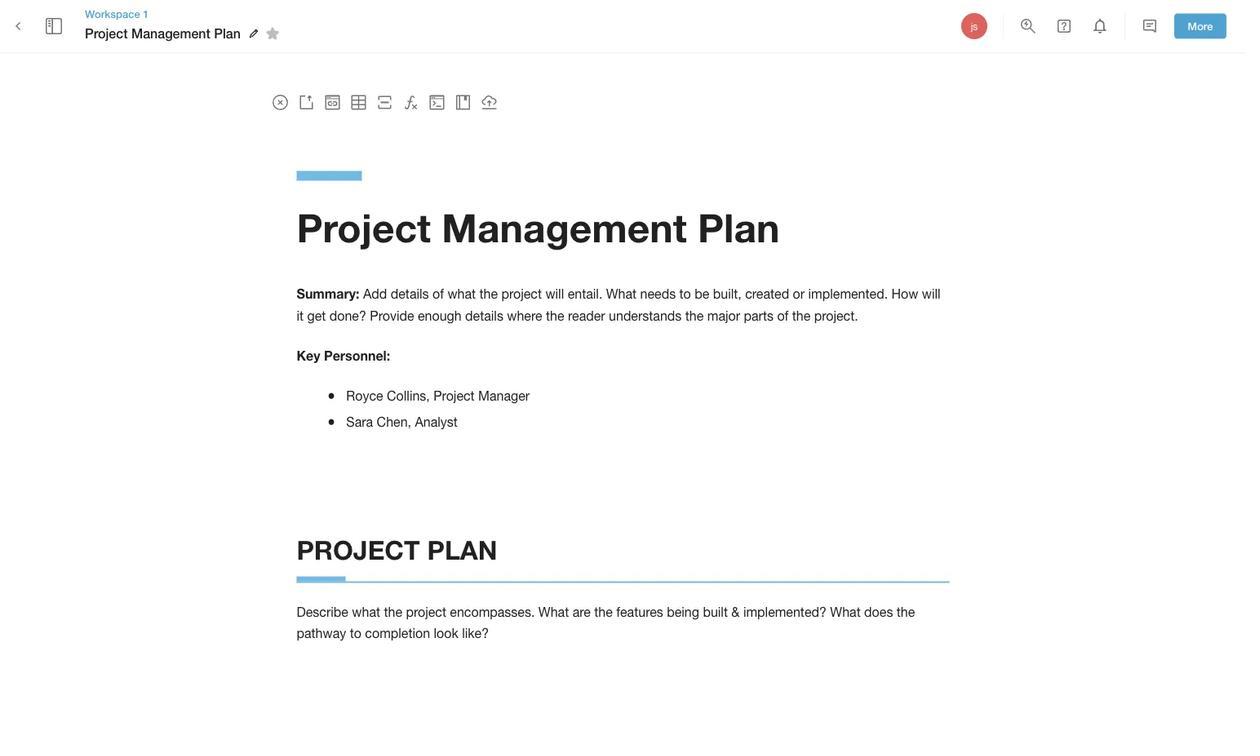 Task type: describe. For each thing, give the bounding box(es) containing it.
look
[[434, 626, 459, 641]]

where
[[507, 308, 543, 323]]

1 horizontal spatial of
[[778, 308, 789, 323]]

sara
[[346, 414, 373, 429]]

workspace 1 link
[[85, 6, 285, 21]]

2 vertical spatial project
[[434, 388, 475, 403]]

it
[[297, 308, 304, 323]]

1 will from the left
[[546, 286, 564, 302]]

2 horizontal spatial what
[[831, 605, 861, 620]]

more
[[1188, 20, 1214, 32]]

personnel:
[[324, 348, 390, 363]]

0 vertical spatial project management plan
[[85, 26, 241, 41]]

royce
[[346, 388, 383, 403]]

workspace 1
[[85, 7, 149, 20]]

plan
[[427, 535, 498, 566]]

describe what the project encompasses. what are the features being built & implemented? what does the pathway to completion look like?
[[297, 605, 919, 641]]

what inside add details of what the project will entail. what needs to be built, created or implemented. how will it get done? provide enough details where the reader understands the major parts of the project.
[[448, 286, 476, 302]]

add details of what the project will entail. what needs to be built, created or implemented. how will it get done? provide enough details where the reader understands the major parts of the project.
[[297, 286, 945, 323]]

features
[[617, 605, 664, 620]]

implemented?
[[744, 605, 827, 620]]

being
[[667, 605, 700, 620]]

or
[[793, 286, 805, 302]]

manager
[[478, 388, 530, 403]]

2 will from the left
[[922, 286, 941, 302]]

1 horizontal spatial project management plan
[[297, 204, 780, 251]]

collins,
[[387, 388, 430, 403]]

built
[[703, 605, 728, 620]]

get
[[307, 308, 326, 323]]

describe
[[297, 605, 349, 620]]

done?
[[330, 308, 366, 323]]

completion
[[365, 626, 430, 641]]

implemented.
[[809, 286, 888, 302]]

parts
[[744, 308, 774, 323]]

project inside describe what the project encompasses. what are the features being built & implemented? what does the pathway to completion look like?
[[406, 605, 447, 620]]

be
[[695, 286, 710, 302]]

key personnel:
[[297, 348, 390, 363]]

does
[[865, 605, 893, 620]]

to inside add details of what the project will entail. what needs to be built, created or implemented. how will it get done? provide enough details where the reader understands the major parts of the project.
[[680, 286, 691, 302]]

needs
[[641, 286, 676, 302]]

what inside describe what the project encompasses. what are the features being built & implemented? what does the pathway to completion look like?
[[352, 605, 380, 620]]

major
[[708, 308, 741, 323]]

built,
[[713, 286, 742, 302]]

&
[[732, 605, 740, 620]]



Task type: vqa. For each thing, say whether or not it's contained in the screenshot.
the what within the the describe what the project encompasses. what are the features being built & implemented? what does the pathway to completion look like?
no



Task type: locate. For each thing, give the bounding box(es) containing it.
favorite image
[[263, 24, 282, 43]]

0 vertical spatial to
[[680, 286, 691, 302]]

encompasses.
[[450, 605, 535, 620]]

what
[[448, 286, 476, 302], [352, 605, 380, 620]]

1 horizontal spatial to
[[680, 286, 691, 302]]

royce collins, project manager
[[346, 388, 530, 403]]

management down workspace 1 link
[[131, 26, 211, 41]]

0 horizontal spatial management
[[131, 26, 211, 41]]

project management plan
[[85, 26, 241, 41], [297, 204, 780, 251]]

sara chen, analyst
[[346, 414, 458, 429]]

1 vertical spatial what
[[352, 605, 380, 620]]

1 vertical spatial project
[[297, 204, 431, 251]]

plan up built,
[[698, 204, 780, 251]]

0 horizontal spatial what
[[352, 605, 380, 620]]

1 horizontal spatial what
[[448, 286, 476, 302]]

0 horizontal spatial details
[[391, 286, 429, 302]]

0 horizontal spatial to
[[350, 626, 362, 641]]

pathway
[[297, 626, 346, 641]]

1 vertical spatial of
[[778, 308, 789, 323]]

project
[[85, 26, 128, 41], [297, 204, 431, 251], [434, 388, 475, 403]]

to inside describe what the project encompasses. what are the features being built & implemented? what does the pathway to completion look like?
[[350, 626, 362, 641]]

project down the workspace
[[85, 26, 128, 41]]

what up completion
[[352, 605, 380, 620]]

the
[[480, 286, 498, 302], [546, 308, 565, 323], [686, 308, 704, 323], [793, 308, 811, 323], [384, 605, 402, 620], [595, 605, 613, 620], [897, 605, 915, 620]]

will right the how
[[922, 286, 941, 302]]

of up the enough
[[433, 286, 444, 302]]

project
[[297, 535, 420, 566]]

1 vertical spatial project management plan
[[297, 204, 780, 251]]

what up the enough
[[448, 286, 476, 302]]

1 vertical spatial to
[[350, 626, 362, 641]]

plan
[[214, 26, 241, 41], [698, 204, 780, 251]]

to right the pathway
[[350, 626, 362, 641]]

details left where
[[465, 308, 504, 323]]

project up look
[[406, 605, 447, 620]]

enough
[[418, 308, 462, 323]]

1 horizontal spatial project
[[297, 204, 431, 251]]

1 vertical spatial plan
[[698, 204, 780, 251]]

project up where
[[502, 286, 542, 302]]

project inside add details of what the project will entail. what needs to be built, created or implemented. how will it get done? provide enough details where the reader understands the major parts of the project.
[[502, 286, 542, 302]]

1 horizontal spatial details
[[465, 308, 504, 323]]

add
[[363, 286, 387, 302]]

1
[[143, 7, 149, 20]]

are
[[573, 605, 591, 620]]

project plan
[[297, 535, 498, 566]]

what up understands on the top
[[606, 286, 637, 302]]

to
[[680, 286, 691, 302], [350, 626, 362, 641]]

of right parts
[[778, 308, 789, 323]]

key
[[297, 348, 320, 363]]

project management plan up entail.
[[297, 204, 780, 251]]

project management plan down the 1
[[85, 26, 241, 41]]

1 horizontal spatial will
[[922, 286, 941, 302]]

0 horizontal spatial plan
[[214, 26, 241, 41]]

1 horizontal spatial project
[[502, 286, 542, 302]]

what
[[606, 286, 637, 302], [539, 605, 569, 620], [831, 605, 861, 620]]

0 horizontal spatial of
[[433, 286, 444, 302]]

chen,
[[377, 414, 411, 429]]

details up provide
[[391, 286, 429, 302]]

0 vertical spatial details
[[391, 286, 429, 302]]

analyst
[[415, 414, 458, 429]]

will
[[546, 286, 564, 302], [922, 286, 941, 302]]

0 horizontal spatial what
[[539, 605, 569, 620]]

1 vertical spatial project
[[406, 605, 447, 620]]

how
[[892, 286, 919, 302]]

like?
[[462, 626, 489, 641]]

js button
[[959, 11, 990, 42]]

management up entail.
[[442, 204, 687, 251]]

project
[[502, 286, 542, 302], [406, 605, 447, 620]]

project.
[[815, 308, 859, 323]]

0 vertical spatial management
[[131, 26, 211, 41]]

1 vertical spatial details
[[465, 308, 504, 323]]

0 horizontal spatial project
[[85, 26, 128, 41]]

understands
[[609, 308, 682, 323]]

0 vertical spatial plan
[[214, 26, 241, 41]]

summary:
[[297, 286, 360, 302]]

js
[[971, 20, 978, 32]]

1 horizontal spatial management
[[442, 204, 687, 251]]

0 vertical spatial of
[[433, 286, 444, 302]]

0 horizontal spatial will
[[546, 286, 564, 302]]

1 vertical spatial management
[[442, 204, 687, 251]]

management
[[131, 26, 211, 41], [442, 204, 687, 251]]

1 horizontal spatial plan
[[698, 204, 780, 251]]

0 horizontal spatial project
[[406, 605, 447, 620]]

to left be on the top right
[[680, 286, 691, 302]]

workspace
[[85, 7, 140, 20]]

0 vertical spatial project
[[85, 26, 128, 41]]

project up analyst
[[434, 388, 475, 403]]

project up add
[[297, 204, 431, 251]]

details
[[391, 286, 429, 302], [465, 308, 504, 323]]

more button
[[1175, 14, 1227, 39]]

0 vertical spatial what
[[448, 286, 476, 302]]

of
[[433, 286, 444, 302], [778, 308, 789, 323]]

1 horizontal spatial what
[[606, 286, 637, 302]]

what left the does
[[831, 605, 861, 620]]

entail.
[[568, 286, 603, 302]]

provide
[[370, 308, 414, 323]]

reader
[[568, 308, 605, 323]]

2 horizontal spatial project
[[434, 388, 475, 403]]

0 vertical spatial project
[[502, 286, 542, 302]]

0 horizontal spatial project management plan
[[85, 26, 241, 41]]

created
[[746, 286, 790, 302]]

will left entail.
[[546, 286, 564, 302]]

what inside add details of what the project will entail. what needs to be built, created or implemented. how will it get done? provide enough details where the reader understands the major parts of the project.
[[606, 286, 637, 302]]

plan left the favorite 'image'
[[214, 26, 241, 41]]

what left are
[[539, 605, 569, 620]]



